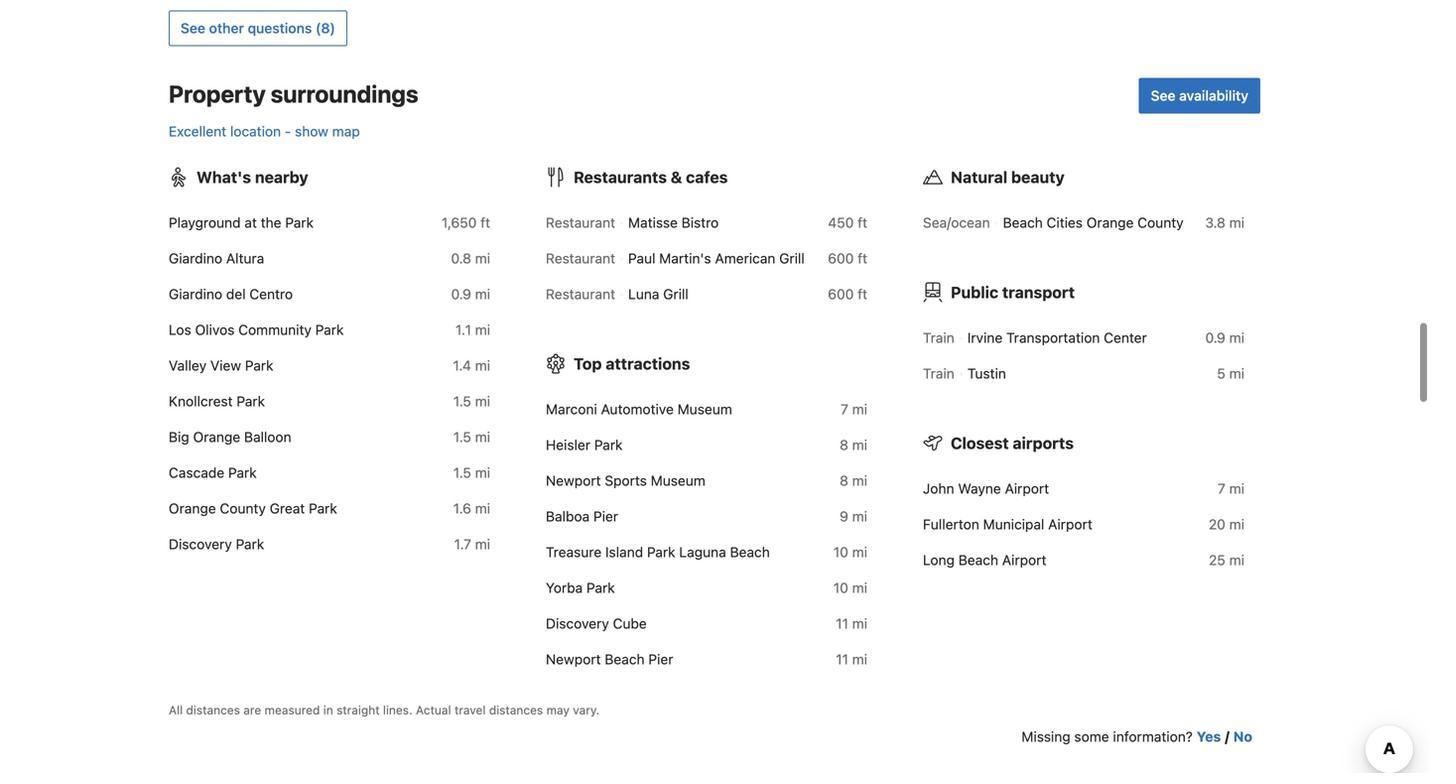 Task type: vqa. For each thing, say whether or not it's contained in the screenshot.
Long Beach Airport Airport
yes



Task type: describe. For each thing, give the bounding box(es) containing it.
1.4
[[453, 357, 471, 374]]

fullerton
[[923, 516, 979, 533]]

marconi
[[546, 401, 597, 417]]

discovery cube
[[546, 615, 647, 632]]

vary.
[[573, 703, 599, 717]]

1.5 for knollcrest park
[[453, 393, 471, 410]]

11 for discovery cube
[[836, 615, 848, 632]]

11 mi for newport beach pier
[[836, 651, 867, 668]]

mi for newport beach pier
[[852, 651, 867, 668]]

cascade
[[169, 465, 224, 481]]

airport for john wayne airport
[[1005, 481, 1049, 497]]

los olivos community park
[[169, 322, 344, 338]]

discovery for discovery cube
[[546, 615, 609, 632]]

closest
[[951, 434, 1009, 453]]

lines.
[[383, 703, 413, 717]]

mi for john wayne airport
[[1229, 481, 1245, 497]]

surroundings
[[271, 80, 418, 108]]

25
[[1209, 552, 1226, 568]]

beauty
[[1011, 168, 1065, 187]]

10 for yorba park
[[834, 580, 848, 596]]

paul
[[628, 250, 655, 267]]

-
[[285, 123, 291, 140]]

mi for giardino del centro
[[475, 286, 490, 302]]

600 for luna grill
[[828, 286, 854, 302]]

yes button
[[1197, 727, 1221, 747]]

balboa pier
[[546, 508, 618, 525]]

train for irvine transportation center
[[923, 330, 955, 346]]

park right view at the left
[[245, 357, 273, 374]]

actual
[[416, 703, 451, 717]]

yorba
[[546, 580, 583, 596]]

8 for newport sports museum
[[840, 473, 848, 489]]

1.1
[[455, 322, 471, 338]]

attractions
[[606, 354, 690, 373]]

closest airports
[[951, 434, 1074, 453]]

great
[[270, 500, 305, 517]]

matisse
[[628, 215, 678, 231]]

airport for fullerton municipal airport
[[1048, 516, 1093, 533]]

1 horizontal spatial county
[[1138, 215, 1184, 231]]

1 vertical spatial orange
[[193, 429, 240, 445]]

20 mi
[[1209, 516, 1245, 533]]

see other questions (8) button
[[169, 11, 347, 46]]

7 for airports
[[1218, 481, 1226, 497]]

restaurant for matisse bistro
[[546, 215, 615, 231]]

1,650
[[442, 215, 477, 231]]

train for tustin
[[923, 365, 955, 382]]

los
[[169, 322, 191, 338]]

1.7 mi
[[454, 536, 490, 552]]

at
[[245, 215, 257, 231]]

tustin
[[967, 365, 1006, 382]]

0.8
[[451, 250, 471, 267]]

1 horizontal spatial 0.9 mi
[[1205, 330, 1245, 346]]

1 distances from the left
[[186, 703, 240, 717]]

nearby
[[255, 168, 308, 187]]

what's nearby
[[197, 168, 308, 187]]

centro
[[249, 286, 293, 302]]

mi for knollcrest park
[[475, 393, 490, 410]]

excellent location - show map link
[[169, 123, 360, 140]]

8 mi for heisler park
[[840, 437, 867, 453]]

1.5 for cascade park
[[453, 465, 471, 481]]

600 ft for luna grill
[[828, 286, 867, 302]]

museum for marconi automotive museum
[[678, 401, 732, 417]]

sea/ocean
[[923, 215, 990, 231]]

1.5 for big orange balloon
[[453, 429, 471, 445]]

location
[[230, 123, 281, 140]]

discovery for discovery park
[[169, 536, 232, 552]]

museum for newport sports museum
[[651, 473, 706, 489]]

park up orange county great park
[[228, 465, 257, 481]]

beach cities orange county
[[1003, 215, 1184, 231]]

fullerton municipal airport
[[923, 516, 1093, 533]]

irvine
[[967, 330, 1003, 346]]

availability
[[1179, 87, 1249, 104]]

yes
[[1197, 729, 1221, 745]]

yorba park
[[546, 580, 615, 596]]

mi for newport sports museum
[[852, 473, 867, 489]]

luna
[[628, 286, 659, 302]]

10 mi for treasure island park laguna beach
[[834, 544, 867, 560]]

top
[[574, 354, 602, 373]]

cascade park
[[169, 465, 257, 481]]

matisse bistro
[[628, 215, 719, 231]]

park up discovery cube
[[587, 580, 615, 596]]

mi for cascade park
[[475, 465, 490, 481]]

american
[[715, 250, 776, 267]]

0 vertical spatial 0.9 mi
[[451, 286, 490, 302]]

property
[[169, 80, 266, 108]]

airports
[[1013, 434, 1074, 453]]

mi for balboa pier
[[852, 508, 867, 525]]

information?
[[1113, 729, 1193, 745]]

11 for newport beach pier
[[836, 651, 848, 668]]

see for see availability
[[1151, 87, 1176, 104]]

big orange balloon
[[169, 429, 291, 445]]

see other questions (8)
[[181, 20, 335, 36]]

john
[[923, 481, 954, 497]]

center
[[1104, 330, 1147, 346]]

community
[[238, 322, 312, 338]]

giardino for giardino del centro
[[169, 286, 222, 302]]

newport for newport beach pier
[[546, 651, 601, 668]]

mi for discovery park
[[475, 536, 490, 552]]

1 horizontal spatial 0.9
[[1205, 330, 1226, 346]]

public
[[951, 283, 999, 302]]

top attractions
[[574, 354, 690, 373]]

mi for marconi automotive museum
[[852, 401, 867, 417]]

mi for yorba park
[[852, 580, 867, 596]]

cities
[[1047, 215, 1083, 231]]

0.8 mi
[[451, 250, 490, 267]]

map
[[332, 123, 360, 140]]

9
[[840, 508, 848, 525]]

giardino for giardino altura
[[169, 250, 222, 267]]

giardino del centro
[[169, 286, 293, 302]]

20
[[1209, 516, 1226, 533]]

newport beach pier
[[546, 651, 673, 668]]

beach down cube
[[605, 651, 645, 668]]

1.7
[[454, 536, 471, 552]]

show
[[295, 123, 328, 140]]

1 horizontal spatial grill
[[779, 250, 805, 267]]

1 vertical spatial county
[[220, 500, 266, 517]]

1.1 mi
[[455, 322, 490, 338]]

travel
[[455, 703, 486, 717]]

knollcrest park
[[169, 393, 265, 410]]

some
[[1074, 729, 1109, 745]]

11 mi for discovery cube
[[836, 615, 867, 632]]



Task type: locate. For each thing, give the bounding box(es) containing it.
0 vertical spatial giardino
[[169, 250, 222, 267]]

1 horizontal spatial pier
[[648, 651, 673, 668]]

0 horizontal spatial 0.9 mi
[[451, 286, 490, 302]]

0 vertical spatial 600
[[828, 250, 854, 267]]

park right great
[[309, 500, 337, 517]]

8 for heisler park
[[840, 437, 848, 453]]

2 train from the top
[[923, 365, 955, 382]]

questions
[[248, 20, 312, 36]]

450
[[828, 215, 854, 231]]

0 vertical spatial pier
[[593, 508, 618, 525]]

county
[[1138, 215, 1184, 231], [220, 500, 266, 517]]

newport for newport sports museum
[[546, 473, 601, 489]]

newport down discovery cube
[[546, 651, 601, 668]]

1 vertical spatial 11 mi
[[836, 651, 867, 668]]

mi for valley view park
[[475, 357, 490, 374]]

ft for matisse bistro
[[858, 215, 867, 231]]

orange down knollcrest park
[[193, 429, 240, 445]]

9 mi
[[840, 508, 867, 525]]

1 vertical spatial grill
[[663, 286, 689, 302]]

600 ft
[[828, 250, 867, 267], [828, 286, 867, 302]]

marconi automotive museum
[[546, 401, 732, 417]]

/
[[1225, 729, 1230, 745]]

0 vertical spatial train
[[923, 330, 955, 346]]

1 train from the top
[[923, 330, 955, 346]]

1 vertical spatial 1.5 mi
[[453, 429, 490, 445]]

orange down the cascade
[[169, 500, 216, 517]]

0 vertical spatial 1.5
[[453, 393, 471, 410]]

2 newport from the top
[[546, 651, 601, 668]]

long beach airport
[[923, 552, 1047, 568]]

train left the irvine
[[923, 330, 955, 346]]

playground
[[169, 215, 241, 231]]

1 restaurant from the top
[[546, 215, 615, 231]]

see availability
[[1151, 87, 1249, 104]]

see for see other questions (8)
[[181, 20, 205, 36]]

0 vertical spatial 0.9
[[451, 286, 471, 302]]

mi for orange county great park
[[475, 500, 490, 517]]

8 mi
[[840, 437, 867, 453], [840, 473, 867, 489]]

heisler
[[546, 437, 591, 453]]

discovery down orange county great park
[[169, 536, 232, 552]]

mi for los olivos community park
[[475, 322, 490, 338]]

1 vertical spatial 11
[[836, 651, 848, 668]]

0 horizontal spatial 0.9
[[451, 286, 471, 302]]

0 vertical spatial 11
[[836, 615, 848, 632]]

restaurant left paul
[[546, 250, 615, 267]]

ft for paul martin's american grill
[[858, 250, 867, 267]]

7 for attractions
[[841, 401, 848, 417]]

restaurants & cafes
[[574, 168, 728, 187]]

3 1.5 from the top
[[453, 465, 471, 481]]

1 giardino from the top
[[169, 250, 222, 267]]

bistro
[[682, 215, 719, 231]]

laguna
[[679, 544, 726, 560]]

restaurants
[[574, 168, 667, 187]]

2 8 mi from the top
[[840, 473, 867, 489]]

1 vertical spatial discovery
[[546, 615, 609, 632]]

see availability button
[[1139, 78, 1260, 114]]

island
[[605, 544, 643, 560]]

airport right municipal at the right bottom of page
[[1048, 516, 1093, 533]]

2 vertical spatial 1.5
[[453, 465, 471, 481]]

balboa
[[546, 508, 590, 525]]

1 vertical spatial train
[[923, 365, 955, 382]]

0 horizontal spatial county
[[220, 500, 266, 517]]

0 vertical spatial 8
[[840, 437, 848, 453]]

1.4 mi
[[453, 357, 490, 374]]

2 10 from the top
[[834, 580, 848, 596]]

missing
[[1022, 729, 1071, 745]]

mi for treasure island park laguna beach
[[852, 544, 867, 560]]

1 1.5 mi from the top
[[453, 393, 490, 410]]

view
[[210, 357, 241, 374]]

pier
[[593, 508, 618, 525], [648, 651, 673, 668]]

0 horizontal spatial discovery
[[169, 536, 232, 552]]

1 8 from the top
[[840, 437, 848, 453]]

discovery down yorba park
[[546, 615, 609, 632]]

1 vertical spatial see
[[1151, 87, 1176, 104]]

8
[[840, 437, 848, 453], [840, 473, 848, 489]]

beach right 'laguna'
[[730, 544, 770, 560]]

1 11 mi from the top
[[836, 615, 867, 632]]

1 vertical spatial 0.9
[[1205, 330, 1226, 346]]

0.9 mi down 0.8 mi
[[451, 286, 490, 302]]

2 vertical spatial orange
[[169, 500, 216, 517]]

irvine transportation center
[[967, 330, 1147, 346]]

cafes
[[686, 168, 728, 187]]

3 1.5 mi from the top
[[453, 465, 490, 481]]

1 vertical spatial 8
[[840, 473, 848, 489]]

airport down municipal at the right bottom of page
[[1002, 552, 1047, 568]]

museum right the sports
[[651, 473, 706, 489]]

orange county great park
[[169, 500, 337, 517]]

&
[[671, 168, 682, 187]]

2 10 mi from the top
[[834, 580, 867, 596]]

0 horizontal spatial 7
[[841, 401, 848, 417]]

1 10 from the top
[[834, 544, 848, 560]]

airport up municipal at the right bottom of page
[[1005, 481, 1049, 497]]

2 vertical spatial restaurant
[[546, 286, 615, 302]]

1 600 ft from the top
[[828, 250, 867, 267]]

1 vertical spatial giardino
[[169, 286, 222, 302]]

2 1.5 mi from the top
[[453, 429, 490, 445]]

0.9 down 0.8
[[451, 286, 471, 302]]

2 vertical spatial airport
[[1002, 552, 1047, 568]]

park down orange county great park
[[236, 536, 264, 552]]

7 mi for airports
[[1218, 481, 1245, 497]]

0 vertical spatial airport
[[1005, 481, 1049, 497]]

0 vertical spatial county
[[1138, 215, 1184, 231]]

restaurant for luna grill
[[546, 286, 615, 302]]

grill
[[779, 250, 805, 267], [663, 286, 689, 302]]

1 vertical spatial 10
[[834, 580, 848, 596]]

airport for long beach airport
[[1002, 552, 1047, 568]]

1.6 mi
[[453, 500, 490, 517]]

2 8 from the top
[[840, 473, 848, 489]]

park right community
[[315, 322, 344, 338]]

0 horizontal spatial distances
[[186, 703, 240, 717]]

mi for giardino altura
[[475, 250, 490, 267]]

in
[[323, 703, 333, 717]]

wayne
[[958, 481, 1001, 497]]

altura
[[226, 250, 264, 267]]

1.5 mi for cascade park
[[453, 465, 490, 481]]

playground at the park
[[169, 215, 314, 231]]

missing some information? yes / no
[[1022, 729, 1253, 745]]

long
[[923, 552, 955, 568]]

what's
[[197, 168, 251, 187]]

municipal
[[983, 516, 1044, 533]]

orange right "cities"
[[1087, 215, 1134, 231]]

0 vertical spatial museum
[[678, 401, 732, 417]]

2 600 from the top
[[828, 286, 854, 302]]

may
[[546, 703, 570, 717]]

3 restaurant from the top
[[546, 286, 615, 302]]

0 vertical spatial 7
[[841, 401, 848, 417]]

transport
[[1002, 283, 1075, 302]]

restaurant for paul martin's american grill
[[546, 250, 615, 267]]

newport down heisler
[[546, 473, 601, 489]]

2 1.5 from the top
[[453, 429, 471, 445]]

1.5 mi for knollcrest park
[[453, 393, 490, 410]]

valley
[[169, 357, 207, 374]]

natural
[[951, 168, 1008, 187]]

1 horizontal spatial distances
[[489, 703, 543, 717]]

7 mi for attractions
[[841, 401, 867, 417]]

2 600 ft from the top
[[828, 286, 867, 302]]

distances left 'may' at the left bottom of the page
[[489, 703, 543, 717]]

600 for paul martin's american grill
[[828, 250, 854, 267]]

restaurant left luna
[[546, 286, 615, 302]]

0 vertical spatial 1.5 mi
[[453, 393, 490, 410]]

mi for fullerton municipal airport
[[1229, 516, 1245, 533]]

1 horizontal spatial 7
[[1218, 481, 1226, 497]]

0 vertical spatial orange
[[1087, 215, 1134, 231]]

2 giardino from the top
[[169, 286, 222, 302]]

distances right all
[[186, 703, 240, 717]]

park right the
[[285, 215, 314, 231]]

park up newport sports museum
[[594, 437, 623, 453]]

1 vertical spatial newport
[[546, 651, 601, 668]]

giardino altura
[[169, 250, 264, 267]]

orange
[[1087, 215, 1134, 231], [193, 429, 240, 445], [169, 500, 216, 517]]

beach right long
[[959, 552, 998, 568]]

big
[[169, 429, 189, 445]]

0 horizontal spatial grill
[[663, 286, 689, 302]]

1 vertical spatial museum
[[651, 473, 706, 489]]

cube
[[613, 615, 647, 632]]

train left tustin
[[923, 365, 955, 382]]

mi for long beach airport
[[1229, 552, 1245, 568]]

distances
[[186, 703, 240, 717], [489, 703, 543, 717]]

mi
[[1229, 215, 1245, 231], [475, 250, 490, 267], [475, 286, 490, 302], [475, 322, 490, 338], [1229, 330, 1245, 346], [475, 357, 490, 374], [1229, 365, 1245, 382], [475, 393, 490, 410], [852, 401, 867, 417], [475, 429, 490, 445], [852, 437, 867, 453], [475, 465, 490, 481], [852, 473, 867, 489], [1229, 481, 1245, 497], [475, 500, 490, 517], [852, 508, 867, 525], [1229, 516, 1245, 533], [475, 536, 490, 552], [852, 544, 867, 560], [1229, 552, 1245, 568], [852, 580, 867, 596], [852, 615, 867, 632], [852, 651, 867, 668]]

10 for treasure island park laguna beach
[[834, 544, 848, 560]]

are
[[243, 703, 261, 717]]

0 vertical spatial discovery
[[169, 536, 232, 552]]

2 restaurant from the top
[[546, 250, 615, 267]]

1.5 mi
[[453, 393, 490, 410], [453, 429, 490, 445], [453, 465, 490, 481]]

valley view park
[[169, 357, 273, 374]]

1 horizontal spatial discovery
[[546, 615, 609, 632]]

5
[[1217, 365, 1226, 382]]

1 vertical spatial pier
[[648, 651, 673, 668]]

0 vertical spatial 8 mi
[[840, 437, 867, 453]]

ft
[[481, 215, 490, 231], [858, 215, 867, 231], [858, 250, 867, 267], [858, 286, 867, 302]]

treasure island park laguna beach
[[546, 544, 770, 560]]

giardino down playground
[[169, 250, 222, 267]]

0 vertical spatial 10 mi
[[834, 544, 867, 560]]

sports
[[605, 473, 647, 489]]

beach left "cities"
[[1003, 215, 1043, 231]]

mi for discovery cube
[[852, 615, 867, 632]]

restaurant down restaurants on the top left of the page
[[546, 215, 615, 231]]

600 ft for paul martin's american grill
[[828, 250, 867, 267]]

park up balloon
[[237, 393, 265, 410]]

no button
[[1234, 727, 1253, 747]]

8 mi for newport sports museum
[[840, 473, 867, 489]]

1.5
[[453, 393, 471, 410], [453, 429, 471, 445], [453, 465, 471, 481]]

2 distances from the left
[[489, 703, 543, 717]]

mi for big orange balloon
[[475, 429, 490, 445]]

the
[[261, 215, 281, 231]]

all distances are measured in straight lines. actual travel distances may vary.
[[169, 703, 599, 717]]

0.9
[[451, 286, 471, 302], [1205, 330, 1226, 346]]

1.5 mi for big orange balloon
[[453, 429, 490, 445]]

2 11 mi from the top
[[836, 651, 867, 668]]

0 vertical spatial 10
[[834, 544, 848, 560]]

0 vertical spatial grill
[[779, 250, 805, 267]]

0 vertical spatial 7 mi
[[841, 401, 867, 417]]

john wayne airport
[[923, 481, 1049, 497]]

10 mi for yorba park
[[834, 580, 867, 596]]

ft for luna grill
[[858, 286, 867, 302]]

0 horizontal spatial 7 mi
[[841, 401, 867, 417]]

1 horizontal spatial see
[[1151, 87, 1176, 104]]

grill right luna
[[663, 286, 689, 302]]

1 vertical spatial 0.9 mi
[[1205, 330, 1245, 346]]

automotive
[[601, 401, 674, 417]]

1 vertical spatial 10 mi
[[834, 580, 867, 596]]

1 vertical spatial 7
[[1218, 481, 1226, 497]]

1 vertical spatial restaurant
[[546, 250, 615, 267]]

1 vertical spatial airport
[[1048, 516, 1093, 533]]

2 vertical spatial 1.5 mi
[[453, 465, 490, 481]]

1 600 from the top
[[828, 250, 854, 267]]

0 vertical spatial see
[[181, 20, 205, 36]]

1 vertical spatial 1.5
[[453, 429, 471, 445]]

county up discovery park
[[220, 500, 266, 517]]

see left availability
[[1151, 87, 1176, 104]]

park right island
[[647, 544, 675, 560]]

0.9 up 5
[[1205, 330, 1226, 346]]

0 vertical spatial restaurant
[[546, 215, 615, 231]]

property surroundings
[[169, 80, 418, 108]]

see left other
[[181, 20, 205, 36]]

newport sports museum
[[546, 473, 706, 489]]

1 10 mi from the top
[[834, 544, 867, 560]]

0 horizontal spatial pier
[[593, 508, 618, 525]]

1 vertical spatial 8 mi
[[840, 473, 867, 489]]

1 vertical spatial 600
[[828, 286, 854, 302]]

0 horizontal spatial see
[[181, 20, 205, 36]]

7
[[841, 401, 848, 417], [1218, 481, 1226, 497]]

1 vertical spatial 600 ft
[[828, 286, 867, 302]]

giardino up 'los'
[[169, 286, 222, 302]]

0 vertical spatial 11 mi
[[836, 615, 867, 632]]

olivos
[[195, 322, 235, 338]]

0.9 mi up 5
[[1205, 330, 1245, 346]]

mi for heisler park
[[852, 437, 867, 453]]

0 vertical spatial newport
[[546, 473, 601, 489]]

paul martin's american grill
[[628, 250, 805, 267]]

2 11 from the top
[[836, 651, 848, 668]]

1 newport from the top
[[546, 473, 601, 489]]

1 8 mi from the top
[[840, 437, 867, 453]]

county left 3.8
[[1138, 215, 1184, 231]]

grill right american
[[779, 250, 805, 267]]

450 ft
[[828, 215, 867, 231]]

1 1.5 from the top
[[453, 393, 471, 410]]

museum right automotive
[[678, 401, 732, 417]]

1 horizontal spatial 7 mi
[[1218, 481, 1245, 497]]

0 vertical spatial 600 ft
[[828, 250, 867, 267]]

(8)
[[316, 20, 335, 36]]

1 11 from the top
[[836, 615, 848, 632]]

measured
[[265, 703, 320, 717]]

excellent location - show map
[[169, 123, 360, 140]]

1 vertical spatial 7 mi
[[1218, 481, 1245, 497]]

martin's
[[659, 250, 711, 267]]



